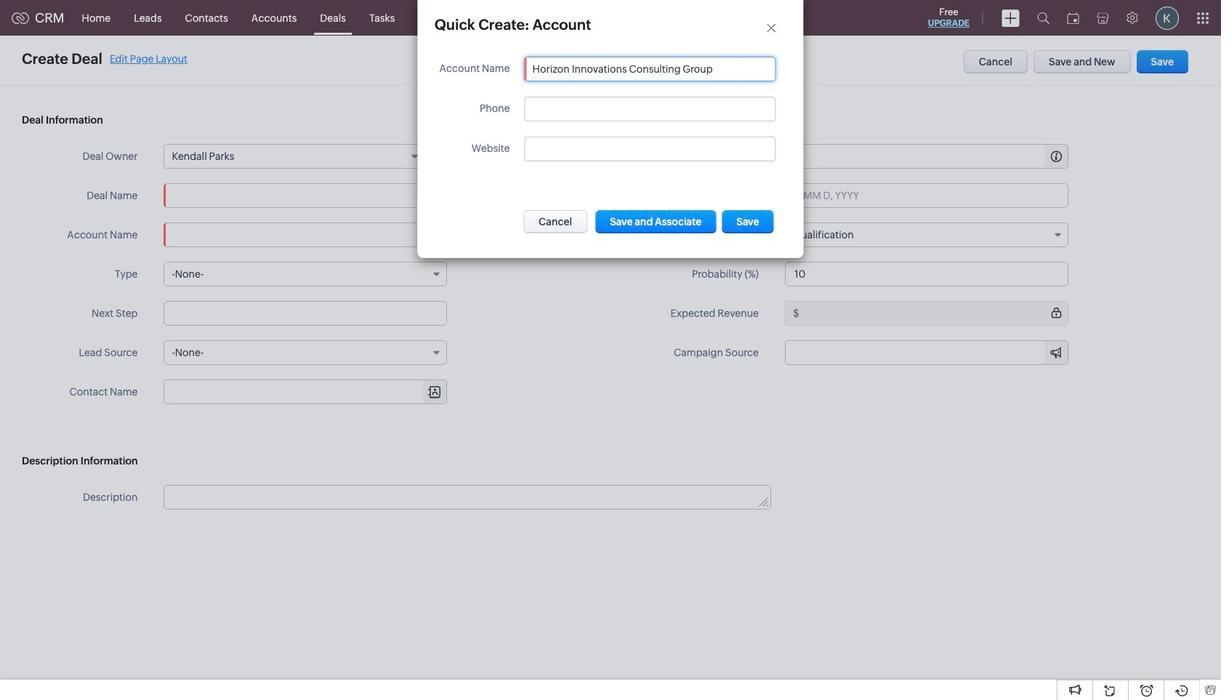 Task type: vqa. For each thing, say whether or not it's contained in the screenshot.
1st picklist from right
no



Task type: locate. For each thing, give the bounding box(es) containing it.
logo image
[[12, 12, 29, 24]]

None button
[[523, 210, 588, 233], [596, 210, 716, 233], [523, 210, 588, 233], [596, 210, 716, 233]]

None submit
[[722, 210, 774, 233]]

None text field
[[533, 63, 768, 75], [164, 183, 447, 208], [165, 486, 770, 509], [533, 63, 768, 75], [164, 183, 447, 208], [165, 486, 770, 509]]

None text field
[[802, 145, 1068, 168], [785, 262, 1069, 286], [164, 301, 447, 326], [802, 145, 1068, 168], [785, 262, 1069, 286], [164, 301, 447, 326]]



Task type: describe. For each thing, give the bounding box(es) containing it.
MMM D, YYYY text field
[[785, 183, 1069, 208]]



